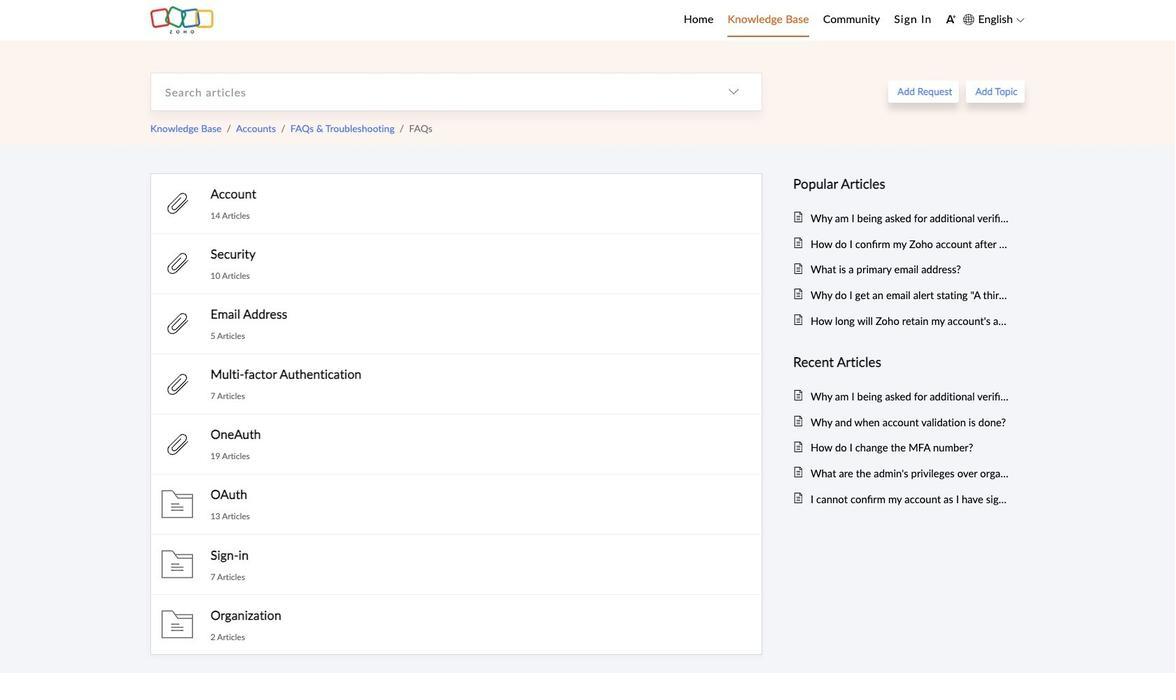 Task type: locate. For each thing, give the bounding box(es) containing it.
1 vertical spatial heading
[[794, 352, 1011, 373]]

user preference element
[[946, 9, 957, 31]]

2 heading from the top
[[794, 352, 1011, 373]]

0 vertical spatial heading
[[794, 173, 1011, 195]]

heading
[[794, 173, 1011, 195], [794, 352, 1011, 373]]

choose category element
[[706, 73, 762, 110]]



Task type: vqa. For each thing, say whether or not it's contained in the screenshot.
heading
yes



Task type: describe. For each thing, give the bounding box(es) containing it.
1 heading from the top
[[794, 173, 1011, 195]]

choose category image
[[728, 86, 740, 97]]

user preference image
[[946, 14, 957, 24]]

choose languages element
[[964, 10, 1025, 28]]

Search articles field
[[151, 73, 706, 110]]



